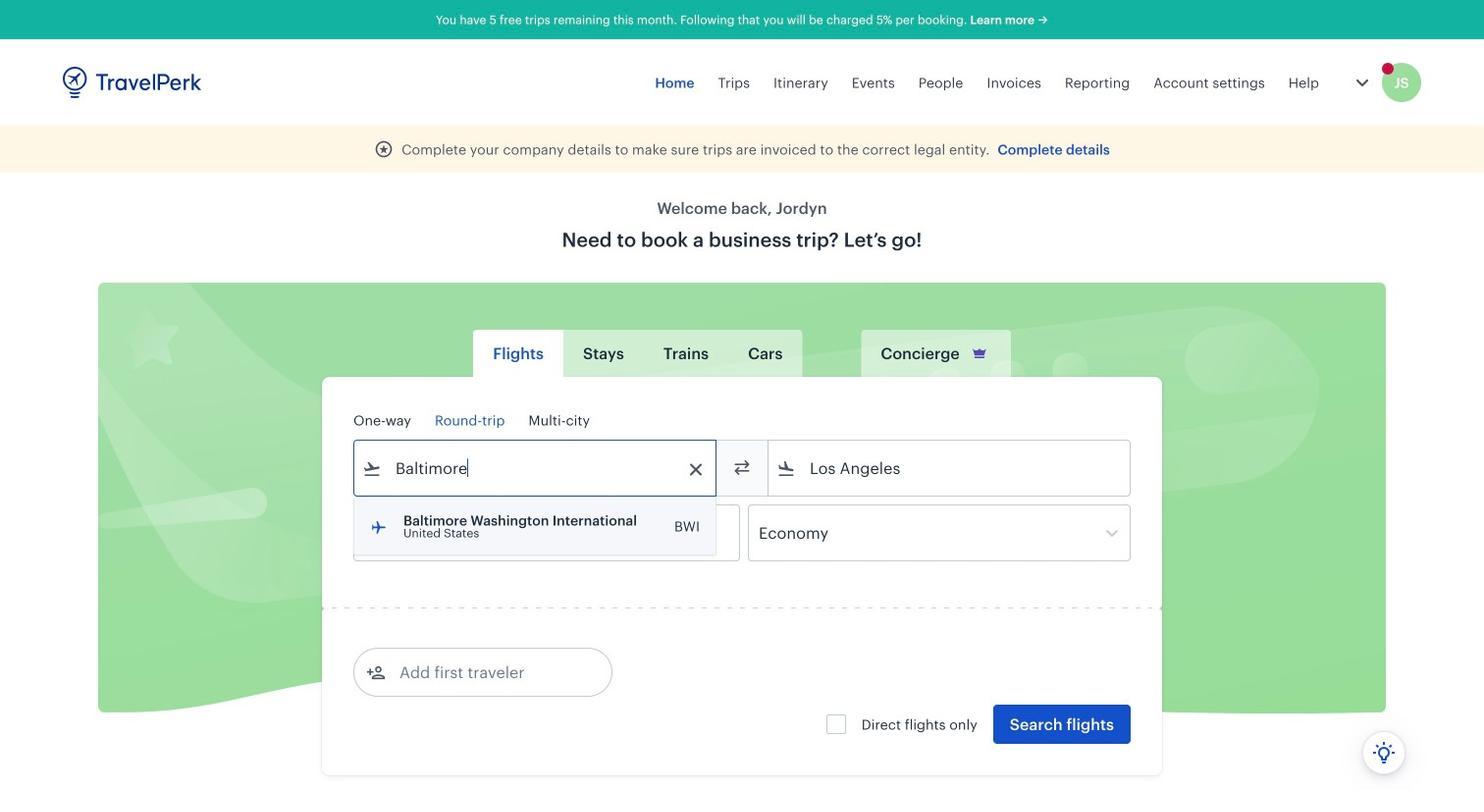 Task type: describe. For each thing, give the bounding box(es) containing it.
Add first traveler search field
[[386, 657, 590, 688]]



Task type: vqa. For each thing, say whether or not it's contained in the screenshot.
To search field
yes



Task type: locate. For each thing, give the bounding box(es) containing it.
Return text field
[[499, 506, 601, 561]]

To search field
[[796, 453, 1105, 484]]

From search field
[[382, 453, 690, 484]]

Depart text field
[[382, 506, 484, 561]]



